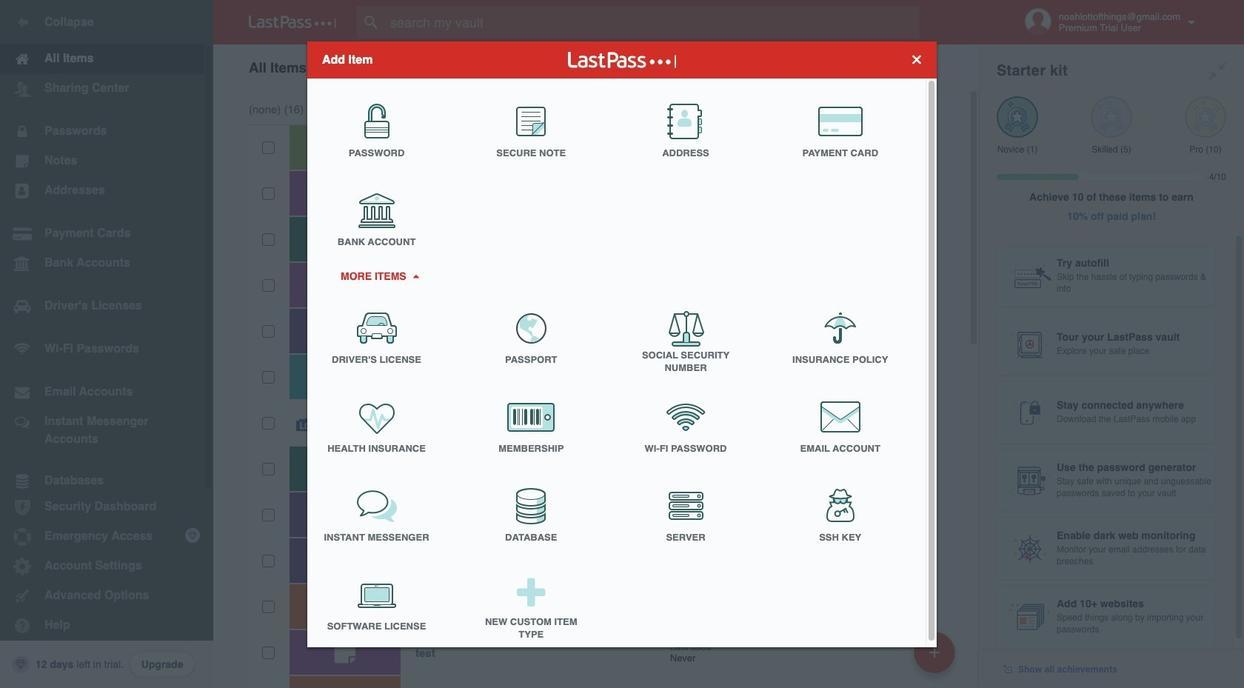 Task type: describe. For each thing, give the bounding box(es) containing it.
new item image
[[930, 647, 940, 658]]

new item navigation
[[909, 628, 965, 688]]

Search search field
[[357, 6, 949, 39]]

main navigation navigation
[[0, 0, 213, 688]]

lastpass image
[[249, 16, 336, 29]]

caret right image
[[411, 274, 421, 278]]

vault options navigation
[[213, 44, 980, 89]]



Task type: locate. For each thing, give the bounding box(es) containing it.
dialog
[[308, 41, 937, 652]]

search my vault text field
[[357, 6, 949, 39]]



